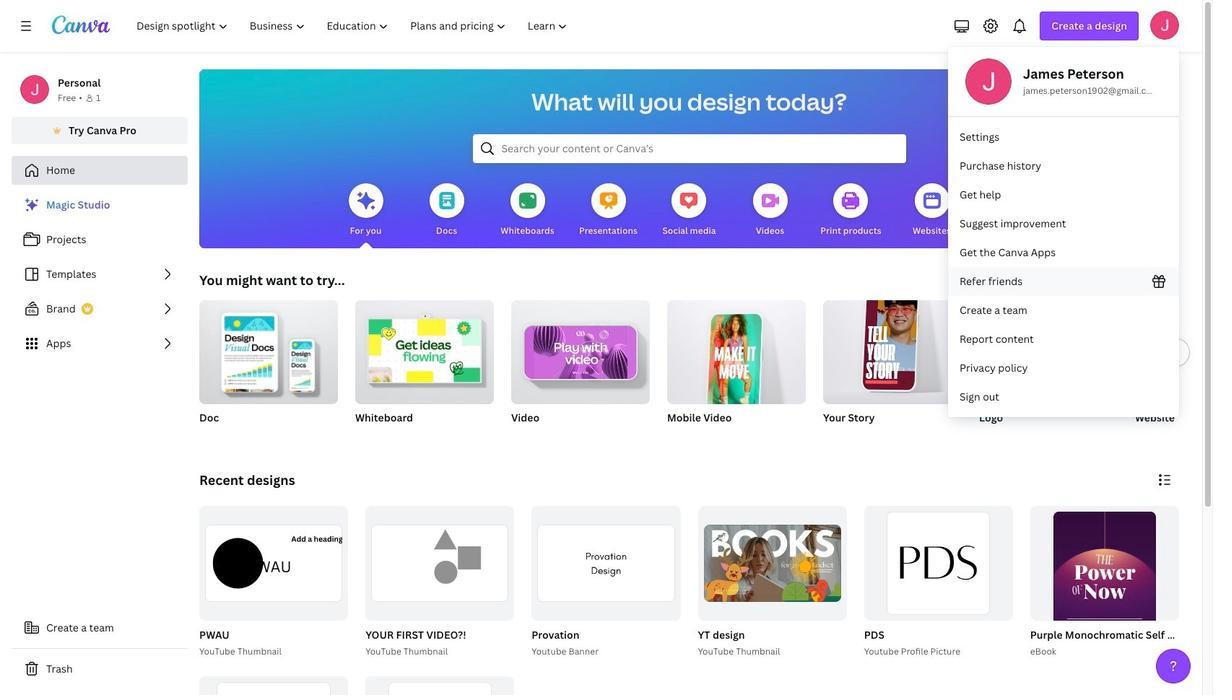 Task type: describe. For each thing, give the bounding box(es) containing it.
1 horizontal spatial list
[[949, 123, 1180, 412]]

top level navigation element
[[127, 12, 580, 40]]



Task type: vqa. For each thing, say whether or not it's contained in the screenshot.
Search search box
yes



Task type: locate. For each thing, give the bounding box(es) containing it.
None search field
[[473, 134, 906, 163]]

menu
[[949, 47, 1180, 418]]

group
[[824, 292, 962, 444], [824, 292, 962, 405], [199, 295, 338, 444], [199, 295, 338, 405], [355, 295, 494, 444], [355, 295, 494, 405], [512, 301, 650, 444], [668, 301, 806, 444], [980, 301, 1118, 444], [1136, 301, 1214, 444], [197, 506, 348, 659], [199, 506, 348, 621], [363, 506, 515, 659], [366, 506, 515, 621], [529, 506, 681, 659], [695, 506, 847, 659], [698, 506, 847, 621], [862, 506, 1014, 659], [865, 506, 1014, 621], [1028, 506, 1214, 677], [1031, 506, 1180, 677], [199, 677, 348, 696], [366, 677, 515, 696]]

james peterson image
[[1151, 11, 1180, 40]]

0 horizontal spatial list
[[12, 191, 188, 358]]

Search search field
[[502, 135, 877, 163]]

list
[[949, 123, 1180, 412], [12, 191, 188, 358]]



